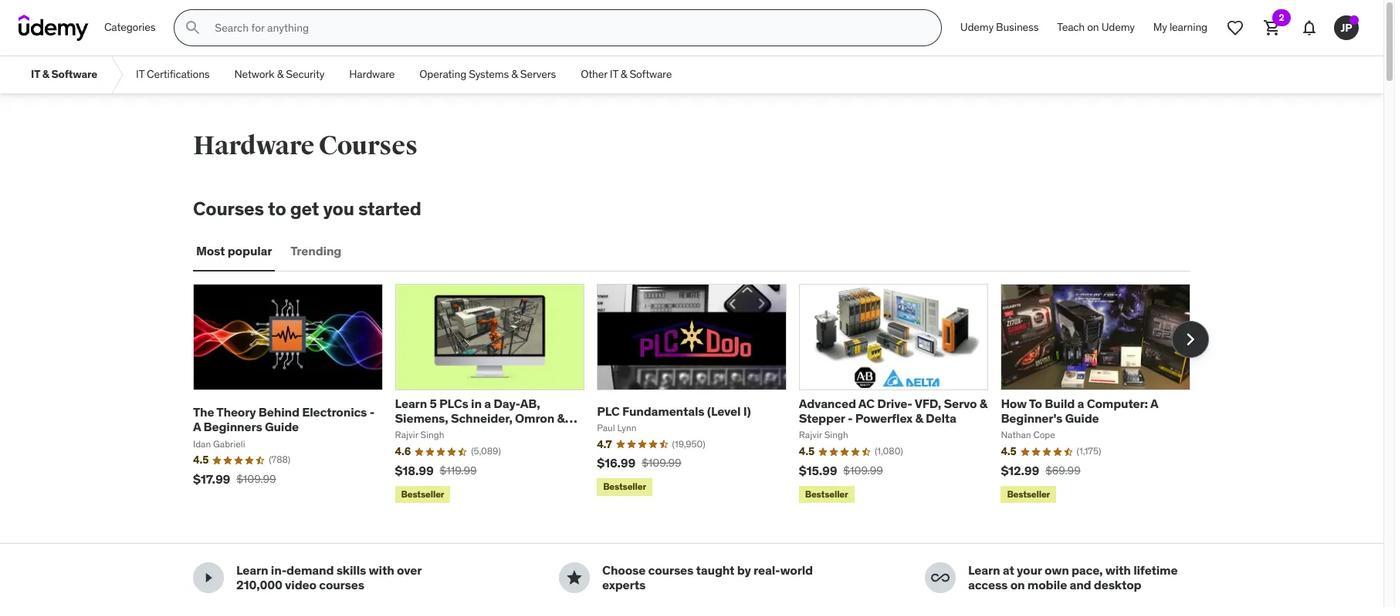 Task type: vqa. For each thing, say whether or not it's contained in the screenshot.
the leftmost it
yes



Task type: describe. For each thing, give the bounding box(es) containing it.
and
[[1070, 578, 1092, 593]]

access
[[968, 578, 1008, 593]]

at
[[1003, 563, 1015, 579]]

in-
[[271, 563, 287, 579]]

2
[[1279, 12, 1285, 23]]

mobile
[[1028, 578, 1067, 593]]

submit search image
[[184, 19, 203, 37]]

2 link
[[1254, 9, 1291, 46]]

fundamentals
[[623, 404, 705, 419]]

next image
[[1178, 327, 1203, 352]]

a inside learn 5 plcs in a day-ab, siemens, schneider, omron & delta
[[484, 396, 491, 412]]

operating systems & servers link
[[407, 56, 568, 93]]

hardware link
[[337, 56, 407, 93]]

plc fundamentals (level i) link
[[597, 404, 751, 419]]

advanced
[[799, 396, 856, 412]]

3 it from the left
[[610, 67, 618, 81]]

on inside learn at your own pace, with lifetime access on mobile and desktop
[[1011, 578, 1025, 593]]

learn 5 plcs in a day-ab, siemens, schneider, omron & delta link
[[395, 396, 577, 441]]

learn for learn at your own pace, with lifetime access on mobile and desktop
[[968, 563, 1000, 579]]

& inside the other it & software link
[[621, 67, 627, 81]]

taught
[[696, 563, 735, 579]]

210,000
[[236, 578, 282, 593]]

1 udemy from the left
[[961, 20, 994, 34]]

drive-
[[878, 396, 913, 412]]

5
[[430, 396, 437, 412]]

operating systems & servers
[[420, 67, 556, 81]]

advanced ac drive- vfd, servo & stepper - powerflex & delta
[[799, 396, 988, 426]]

delta inside learn 5 plcs in a day-ab, siemens, schneider, omron & delta
[[395, 426, 426, 441]]

with inside learn at your own pace, with lifetime access on mobile and desktop
[[1106, 563, 1131, 579]]

security
[[286, 67, 325, 81]]

day-
[[494, 396, 520, 412]]

choose
[[602, 563, 646, 579]]

your
[[1017, 563, 1042, 579]]

my learning link
[[1144, 9, 1217, 46]]

trending button
[[288, 233, 345, 270]]

electronics
[[302, 405, 367, 420]]

jp
[[1341, 21, 1353, 34]]

hardware for hardware courses
[[193, 130, 314, 162]]

plc
[[597, 404, 620, 419]]

ac
[[859, 396, 875, 412]]

to
[[268, 197, 286, 221]]

most
[[196, 243, 225, 259]]

video
[[285, 578, 317, 593]]

learn at your own pace, with lifetime access on mobile and desktop
[[968, 563, 1178, 593]]

1 vertical spatial courses
[[193, 197, 264, 221]]

- inside the advanced ac drive- vfd, servo & stepper - powerflex & delta
[[848, 411, 853, 426]]

teach on udemy link
[[1048, 9, 1144, 46]]

systems
[[469, 67, 509, 81]]

advanced ac drive- vfd, servo & stepper - powerflex & delta link
[[799, 396, 988, 426]]

the theory behind electronics - a beginners guide
[[193, 405, 375, 435]]

learn for learn 5 plcs in a day-ab, siemens, schneider, omron & delta
[[395, 396, 427, 412]]

shopping cart with 2 items image
[[1263, 19, 1282, 37]]

(level
[[707, 404, 741, 419]]

carousel element
[[193, 284, 1209, 507]]

learn for learn in-demand skills with over 210,000 video courses
[[236, 563, 268, 579]]

network & security
[[234, 67, 325, 81]]

it for it certifications
[[136, 67, 144, 81]]

with inside learn in-demand skills with over 210,000 video courses
[[369, 563, 394, 579]]

udemy image
[[19, 15, 89, 41]]

a inside how to build a computer: a beginner's guide
[[1078, 396, 1084, 412]]

real-
[[754, 563, 780, 579]]

most popular button
[[193, 233, 275, 270]]

beginner's
[[1001, 411, 1063, 426]]

own
[[1045, 563, 1069, 579]]

categories button
[[95, 9, 165, 46]]

udemy business link
[[951, 9, 1048, 46]]

lifetime
[[1134, 563, 1178, 579]]

the
[[193, 405, 214, 420]]

other it & software link
[[568, 56, 684, 93]]

arrow pointing to subcategory menu links image
[[110, 56, 124, 93]]

experts
[[602, 578, 646, 593]]

guide for behind
[[265, 420, 299, 435]]

teach on udemy
[[1057, 20, 1135, 34]]

started
[[358, 197, 421, 221]]

- inside the theory behind electronics - a beginners guide
[[370, 405, 375, 420]]

Search for anything text field
[[212, 15, 923, 41]]

pace,
[[1072, 563, 1103, 579]]

schneider,
[[451, 411, 513, 426]]

network
[[234, 67, 275, 81]]

certifications
[[147, 67, 210, 81]]

skills
[[336, 563, 366, 579]]

plcs
[[439, 396, 469, 412]]

courses inside choose courses taught by real-world experts
[[648, 563, 694, 579]]

behind
[[259, 405, 300, 420]]

hardware for hardware
[[349, 67, 395, 81]]

over
[[397, 563, 422, 579]]

learn 5 plcs in a day-ab, siemens, schneider, omron & delta
[[395, 396, 565, 441]]

business
[[996, 20, 1039, 34]]



Task type: locate. For each thing, give the bounding box(es) containing it.
learn inside learn 5 plcs in a day-ab, siemens, schneider, omron & delta
[[395, 396, 427, 412]]

0 horizontal spatial it
[[31, 67, 40, 81]]

medium image
[[931, 569, 950, 588]]

1 horizontal spatial a
[[1078, 396, 1084, 412]]

delta inside the advanced ac drive- vfd, servo & stepper - powerflex & delta
[[926, 411, 957, 426]]

software
[[51, 67, 97, 81], [630, 67, 672, 81]]

my
[[1154, 20, 1167, 34]]

vfd,
[[915, 396, 942, 412]]

1 horizontal spatial learn
[[395, 396, 427, 412]]

2 horizontal spatial learn
[[968, 563, 1000, 579]]

udemy left my
[[1102, 20, 1135, 34]]

other it & software
[[581, 67, 672, 81]]

jp link
[[1328, 9, 1365, 46]]

on right teach at right top
[[1088, 20, 1099, 34]]

a right computer:
[[1151, 396, 1159, 412]]

beginners
[[204, 420, 262, 435]]

it certifications link
[[124, 56, 222, 93]]

a for how to build a computer: a beginner's guide
[[1151, 396, 1159, 412]]

0 horizontal spatial a
[[484, 396, 491, 412]]

medium image for learn
[[199, 569, 218, 588]]

software left arrow pointing to subcategory menu links image
[[51, 67, 97, 81]]

guide for build
[[1065, 411, 1099, 426]]

a
[[484, 396, 491, 412], [1078, 396, 1084, 412]]

2 a from the left
[[1078, 396, 1084, 412]]

wishlist image
[[1226, 19, 1245, 37]]

a right build
[[1078, 396, 1084, 412]]

a right in
[[484, 396, 491, 412]]

0 vertical spatial hardware
[[349, 67, 395, 81]]

it
[[31, 67, 40, 81], [136, 67, 144, 81], [610, 67, 618, 81]]

1 horizontal spatial it
[[136, 67, 144, 81]]

courses up most popular
[[193, 197, 264, 221]]

network & security link
[[222, 56, 337, 93]]

1 it from the left
[[31, 67, 40, 81]]

software inside it & software link
[[51, 67, 97, 81]]

& inside it & software link
[[42, 67, 49, 81]]

ab,
[[520, 396, 540, 412]]

other
[[581, 67, 608, 81]]

0 vertical spatial courses
[[319, 130, 418, 162]]

servo
[[944, 396, 977, 412]]

1 medium image from the left
[[199, 569, 218, 588]]

most popular
[[196, 243, 272, 259]]

on
[[1088, 20, 1099, 34], [1011, 578, 1025, 593]]

& right other
[[621, 67, 627, 81]]

popular
[[228, 243, 272, 259]]

it right other
[[610, 67, 618, 81]]

siemens,
[[395, 411, 448, 426]]

- left ac
[[848, 411, 853, 426]]

by
[[737, 563, 751, 579]]

udemy left business
[[961, 20, 994, 34]]

hardware up to
[[193, 130, 314, 162]]

0 horizontal spatial delta
[[395, 426, 426, 441]]

software inside the other it & software link
[[630, 67, 672, 81]]

learn left at at the bottom
[[968, 563, 1000, 579]]

0 vertical spatial on
[[1088, 20, 1099, 34]]

0 vertical spatial a
[[1151, 396, 1159, 412]]

1 vertical spatial a
[[193, 420, 201, 435]]

categories
[[104, 20, 155, 34]]

get
[[290, 197, 319, 221]]

a
[[1151, 396, 1159, 412], [193, 420, 201, 435]]

a left beginners
[[193, 420, 201, 435]]

1 horizontal spatial medium image
[[565, 569, 584, 588]]

0 horizontal spatial udemy
[[961, 20, 994, 34]]

2 it from the left
[[136, 67, 144, 81]]

how to build a computer: a beginner's guide
[[1001, 396, 1159, 426]]

2 with from the left
[[1106, 563, 1131, 579]]

2 horizontal spatial it
[[610, 67, 618, 81]]

my learning
[[1154, 20, 1208, 34]]

operating
[[420, 67, 467, 81]]

learn inside learn in-demand skills with over 210,000 video courses
[[236, 563, 268, 579]]

courses
[[319, 130, 418, 162], [193, 197, 264, 221]]

1 software from the left
[[51, 67, 97, 81]]

udemy business
[[961, 20, 1039, 34]]

& right 'omron'
[[557, 411, 565, 426]]

medium image for choose
[[565, 569, 584, 588]]

1 horizontal spatial software
[[630, 67, 672, 81]]

how to build a computer: a beginner's guide link
[[1001, 396, 1159, 426]]

medium image
[[199, 569, 218, 588], [565, 569, 584, 588]]

0 horizontal spatial with
[[369, 563, 394, 579]]

& inside network & security link
[[277, 67, 283, 81]]

guide
[[1065, 411, 1099, 426], [265, 420, 299, 435]]

you
[[323, 197, 354, 221]]

a inside how to build a computer: a beginner's guide
[[1151, 396, 1159, 412]]

courses to get you started
[[193, 197, 421, 221]]

it & software
[[31, 67, 97, 81]]

theory
[[217, 405, 256, 420]]

guide right theory
[[265, 420, 299, 435]]

how
[[1001, 396, 1027, 412]]

0 horizontal spatial software
[[51, 67, 97, 81]]

1 horizontal spatial -
[[848, 411, 853, 426]]

choose courses taught by real-world experts
[[602, 563, 813, 593]]

it right arrow pointing to subcategory menu links image
[[136, 67, 144, 81]]

hardware right security
[[349, 67, 395, 81]]

plc fundamentals (level i)
[[597, 404, 751, 419]]

in
[[471, 396, 482, 412]]

guide inside the theory behind electronics - a beginners guide
[[265, 420, 299, 435]]

build
[[1045, 396, 1075, 412]]

0 horizontal spatial a
[[193, 420, 201, 435]]

1 vertical spatial hardware
[[193, 130, 314, 162]]

omron
[[515, 411, 555, 426]]

guide right to
[[1065, 411, 1099, 426]]

- right electronics
[[370, 405, 375, 420]]

stepper
[[799, 411, 845, 426]]

hardware
[[349, 67, 395, 81], [193, 130, 314, 162]]

1 horizontal spatial hardware
[[349, 67, 395, 81]]

& inside learn 5 plcs in a day-ab, siemens, schneider, omron & delta
[[557, 411, 565, 426]]

& right servo
[[980, 396, 988, 412]]

0 horizontal spatial medium image
[[199, 569, 218, 588]]

demand
[[287, 563, 334, 579]]

a for the theory behind electronics - a beginners guide
[[193, 420, 201, 435]]

hardware courses
[[193, 130, 418, 162]]

0 horizontal spatial on
[[1011, 578, 1025, 593]]

udemy
[[961, 20, 994, 34], [1102, 20, 1135, 34]]

0 horizontal spatial courses
[[193, 197, 264, 221]]

0 horizontal spatial guide
[[265, 420, 299, 435]]

it certifications
[[136, 67, 210, 81]]

powerflex
[[855, 411, 913, 426]]

with right pace,
[[1106, 563, 1131, 579]]

delta
[[926, 411, 957, 426], [395, 426, 426, 441]]

learn inside learn at your own pace, with lifetime access on mobile and desktop
[[968, 563, 1000, 579]]

1 horizontal spatial with
[[1106, 563, 1131, 579]]

1 horizontal spatial courses
[[319, 130, 418, 162]]

0 horizontal spatial hardware
[[193, 130, 314, 162]]

medium image left 210,000
[[199, 569, 218, 588]]

it & software link
[[19, 56, 110, 93]]

it for it & software
[[31, 67, 40, 81]]

with left over
[[369, 563, 394, 579]]

2 software from the left
[[630, 67, 672, 81]]

the theory behind electronics - a beginners guide link
[[193, 405, 375, 435]]

1 vertical spatial on
[[1011, 578, 1025, 593]]

courses left taught
[[648, 563, 694, 579]]

medium image left "experts"
[[565, 569, 584, 588]]

2 medium image from the left
[[565, 569, 584, 588]]

servers
[[520, 67, 556, 81]]

i)
[[743, 404, 751, 419]]

0 horizontal spatial learn
[[236, 563, 268, 579]]

trending
[[291, 243, 342, 259]]

& right drive-
[[915, 411, 923, 426]]

you have alerts image
[[1350, 15, 1359, 25]]

1 horizontal spatial a
[[1151, 396, 1159, 412]]

& inside operating systems & servers link
[[511, 67, 518, 81]]

1 horizontal spatial on
[[1088, 20, 1099, 34]]

notifications image
[[1300, 19, 1319, 37]]

1 horizontal spatial guide
[[1065, 411, 1099, 426]]

learn left 5
[[395, 396, 427, 412]]

& left security
[[277, 67, 283, 81]]

teach
[[1057, 20, 1085, 34]]

to
[[1029, 396, 1043, 412]]

guide inside how to build a computer: a beginner's guide
[[1065, 411, 1099, 426]]

1 horizontal spatial udemy
[[1102, 20, 1135, 34]]

courses up started
[[319, 130, 418, 162]]

world
[[780, 563, 813, 579]]

& left servers
[[511, 67, 518, 81]]

with
[[369, 563, 394, 579], [1106, 563, 1131, 579]]

0 horizontal spatial -
[[370, 405, 375, 420]]

it down udemy image
[[31, 67, 40, 81]]

courses
[[648, 563, 694, 579], [319, 578, 364, 593]]

learning
[[1170, 20, 1208, 34]]

software right other
[[630, 67, 672, 81]]

courses right video
[[319, 578, 364, 593]]

on left mobile
[[1011, 578, 1025, 593]]

1 a from the left
[[484, 396, 491, 412]]

1 horizontal spatial delta
[[926, 411, 957, 426]]

1 with from the left
[[369, 563, 394, 579]]

a inside the theory behind electronics - a beginners guide
[[193, 420, 201, 435]]

2 udemy from the left
[[1102, 20, 1135, 34]]

learn in-demand skills with over 210,000 video courses
[[236, 563, 422, 593]]

& down udemy image
[[42, 67, 49, 81]]

learn left in-
[[236, 563, 268, 579]]

0 horizontal spatial courses
[[319, 578, 364, 593]]

1 horizontal spatial courses
[[648, 563, 694, 579]]

courses inside learn in-demand skills with over 210,000 video courses
[[319, 578, 364, 593]]



